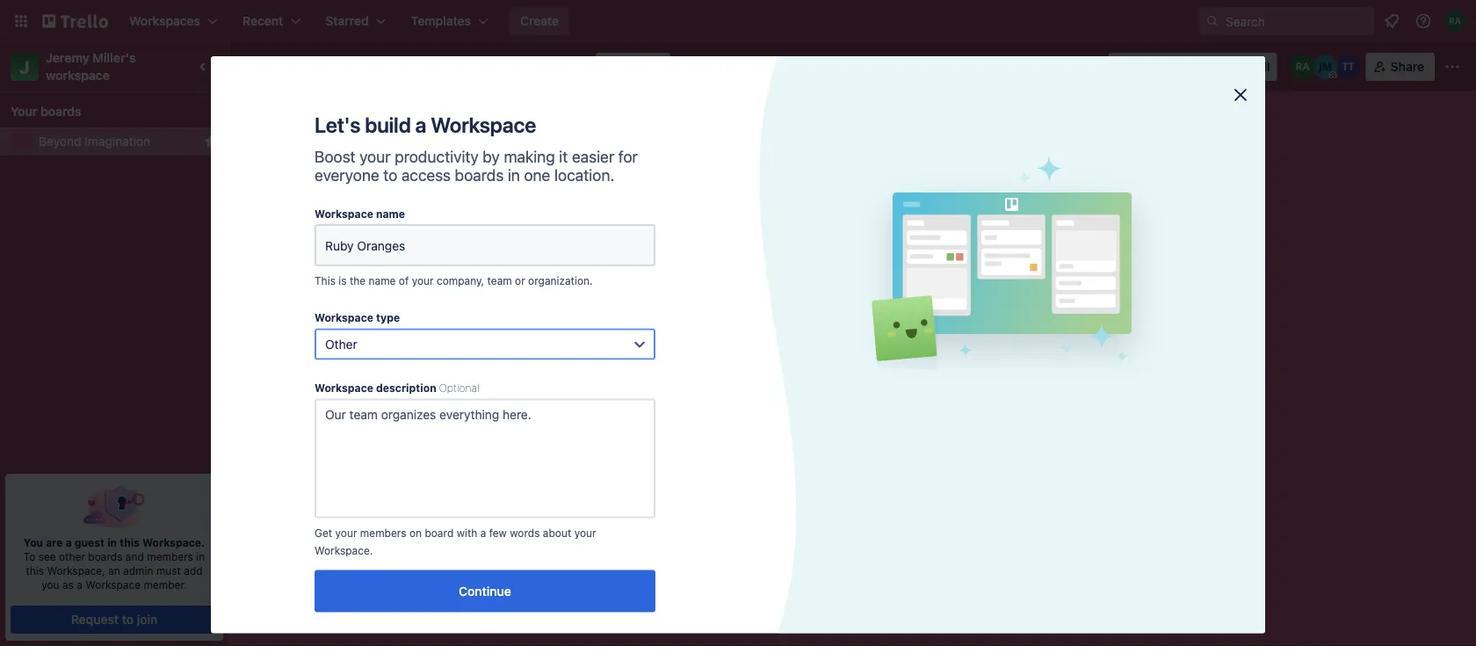 Task type: describe. For each thing, give the bounding box(es) containing it.
build
[[365, 113, 411, 137]]

members inside the you are a guest in this workspace. to see other boards and members in this workspace, an admin must add you as a workspace member.
[[147, 550, 193, 563]]

workspace for workspace visible
[[477, 59, 542, 74]]

kickoff meeting link
[[257, 528, 461, 545]]

everyone
[[315, 166, 379, 185]]

filters
[[1136, 59, 1172, 74]]

create for create
[[520, 14, 559, 28]]

starred icon image
[[204, 134, 218, 149]]

add
[[184, 564, 203, 577]]

on
[[410, 527, 422, 539]]

1 horizontal spatial add a card button
[[496, 220, 693, 248]]

clear all button
[[1217, 53, 1278, 81]]

you
[[42, 578, 59, 591]]

beyond imagination inside text field
[[251, 57, 401, 76]]

4
[[1198, 59, 1206, 74]]

0 cards match filters
[[756, 138, 873, 153]]

it
[[559, 147, 568, 166]]

0 vertical spatial add a card
[[524, 226, 586, 241]]

your boards
[[11, 104, 81, 119]]

productivity
[[395, 147, 479, 166]]

this is the name of your company, team or organization.
[[315, 275, 593, 287]]

workspace for workspace name
[[315, 207, 374, 220]]

are
[[46, 536, 63, 549]]

1 card matches filters
[[506, 138, 628, 153]]

request
[[71, 612, 119, 627]]

share
[[1391, 59, 1425, 74]]

create from template… image
[[949, 178, 963, 192]]

1 vertical spatial add a card
[[274, 568, 337, 582]]

imagination inside 'link'
[[85, 134, 150, 149]]

workspace. inside get your members on board with a few words about your workspace.
[[315, 545, 373, 557]]

create from template… image
[[450, 568, 464, 582]]

get
[[315, 527, 332, 539]]

about
[[543, 527, 572, 539]]

power-ups
[[925, 59, 990, 74]]

beyond imagination link
[[39, 133, 197, 150]]

0 vertical spatial name
[[376, 207, 405, 220]]

0 horizontal spatial add
[[274, 568, 298, 582]]

workspace,
[[47, 564, 105, 577]]

create linkedin
[[257, 170, 345, 185]]

kickoff
[[257, 529, 296, 544]]

star or unstar board image
[[421, 60, 435, 74]]

j
[[20, 56, 30, 77]]

of
[[399, 275, 409, 287]]

your right get
[[335, 527, 357, 539]]

team
[[487, 275, 512, 287]]

terry turtle (terryturtle) image
[[443, 429, 464, 450]]

few
[[489, 527, 507, 539]]

color: bold red, title: "thoughts" element
[[506, 169, 555, 182]]

boards inside the you are a guest in this workspace. to see other boards and members in this workspace, an admin must add you as a workspace member.
[[88, 550, 123, 563]]

filters for 1 card matches filters
[[596, 138, 628, 153]]

organization.
[[528, 275, 593, 287]]

instagram
[[298, 410, 354, 424]]

type
[[376, 312, 400, 324]]

to inside boost your productivity by making it easier for everyone to access boards in one location.
[[383, 166, 398, 185]]

filters for 0 cards match filters
[[840, 138, 873, 153]]

continue
[[459, 584, 511, 598]]

a inside get your members on board with a few words about your workspace.
[[481, 527, 486, 539]]

jeremy miller's workspace
[[46, 51, 139, 83]]

create instagram link
[[257, 408, 461, 426]]

share button
[[1367, 53, 1435, 81]]

request to join
[[71, 612, 158, 627]]

this
[[315, 275, 336, 287]]

company,
[[437, 275, 484, 287]]

board
[[425, 527, 454, 539]]

you are a guest in this workspace. to see other boards and members in this workspace, an admin must add you as a workspace member.
[[24, 536, 205, 591]]

easier
[[572, 147, 615, 166]]

automation
[[1028, 59, 1095, 74]]

you
[[24, 536, 43, 549]]

cards for 0
[[767, 138, 798, 153]]

clear
[[1224, 59, 1254, 74]]

primary element
[[0, 0, 1477, 42]]

as
[[62, 578, 74, 591]]

words
[[510, 527, 540, 539]]

jeremy miller (jeremymiller198) image
[[1314, 55, 1339, 79]]

a up organization.
[[550, 226, 557, 241]]

workspace name
[[315, 207, 405, 220]]

0 horizontal spatial card
[[311, 568, 337, 582]]

0 vertical spatial add
[[524, 226, 547, 241]]

match for 0 cards match filters
[[802, 138, 837, 153]]

for
[[619, 147, 638, 166]]

in inside boost your productivity by making it easier for everyone to access boards in one location.
[[508, 166, 520, 185]]

board
[[626, 59, 660, 74]]

admin
[[123, 564, 153, 577]]

making
[[504, 147, 555, 166]]

other
[[325, 337, 358, 351]]

create instagram
[[257, 410, 354, 424]]

0 horizontal spatial this
[[26, 564, 44, 577]]

let's
[[315, 113, 361, 137]]

workspace description optional
[[315, 382, 480, 394]]

thinking link
[[506, 179, 710, 197]]

match for 3 cards match filters
[[302, 138, 338, 153]]

member.
[[144, 578, 187, 591]]

an
[[108, 564, 120, 577]]

Our team organizes everything here. text field
[[315, 399, 656, 518]]

request to join button
[[11, 606, 218, 634]]

3 cards match filters
[[257, 138, 373, 153]]

create linkedin link
[[257, 169, 461, 186]]

get your members on board with a few words about your workspace.
[[315, 527, 597, 557]]

workspace for workspace description optional
[[315, 382, 374, 394]]

terry turtle (terryturtle) image
[[1337, 55, 1361, 79]]

optional
[[439, 382, 480, 394]]

workspace up 'by'
[[431, 113, 536, 137]]

power-
[[925, 59, 967, 74]]

search image
[[1206, 14, 1220, 28]]



Task type: vqa. For each thing, say whether or not it's contained in the screenshot.
create associated with Create
yes



Task type: locate. For each thing, give the bounding box(es) containing it.
ruby anderson (rubyanderson7) image right all
[[1291, 55, 1316, 79]]

name
[[376, 207, 405, 220], [369, 275, 396, 287]]

0 horizontal spatial match
[[302, 138, 338, 153]]

to inside button
[[122, 612, 134, 627]]

this
[[120, 536, 140, 549], [26, 564, 44, 577]]

boost your productivity by making it easier for everyone to access boards in one location.
[[315, 147, 638, 185]]

open information menu image
[[1415, 12, 1433, 30]]

members up must
[[147, 550, 193, 563]]

workspace. down the meeting
[[315, 545, 373, 557]]

clear all
[[1224, 59, 1271, 74]]

ruby anderson (rubyanderson7) image
[[1445, 11, 1466, 32], [1291, 55, 1316, 79]]

other
[[59, 550, 85, 563]]

1 vertical spatial in
[[107, 536, 117, 549]]

2 vertical spatial boards
[[88, 550, 123, 563]]

0 horizontal spatial add a card
[[274, 568, 337, 582]]

create for create linkedin
[[257, 170, 294, 185]]

0 horizontal spatial boards
[[40, 104, 81, 119]]

0 vertical spatial card
[[515, 138, 540, 153]]

1 vertical spatial to
[[122, 612, 134, 627]]

add a card down kickoff meeting
[[274, 568, 337, 582]]

0 vertical spatial add a card button
[[496, 220, 693, 248]]

beyond up 3
[[251, 57, 308, 76]]

0 vertical spatial beyond
[[251, 57, 308, 76]]

workspace down the everyone
[[315, 207, 374, 220]]

name left "of"
[[369, 275, 396, 287]]

must
[[156, 564, 181, 577]]

join
[[137, 612, 158, 627]]

workspace type
[[315, 312, 400, 324]]

a right build
[[415, 113, 427, 137]]

1 vertical spatial boards
[[455, 166, 504, 185]]

1 vertical spatial members
[[147, 550, 193, 563]]

customize views image
[[680, 58, 697, 76]]

1 horizontal spatial filters
[[596, 138, 628, 153]]

1 horizontal spatial cards
[[767, 138, 798, 153]]

jeremy
[[46, 51, 89, 65]]

filters
[[341, 138, 373, 153], [596, 138, 628, 153], [840, 138, 873, 153]]

card
[[515, 138, 540, 153], [560, 226, 586, 241], [311, 568, 337, 582]]

workspace inside the you are a guest in this workspace. to see other boards and members in this workspace, an admin must add you as a workspace member.
[[86, 578, 141, 591]]

automation button
[[1004, 53, 1106, 81]]

add a card button down kickoff meeting link
[[246, 561, 443, 589]]

boards right your
[[40, 104, 81, 119]]

name down the create linkedin link on the left of the page
[[376, 207, 405, 220]]

1 cards from the left
[[268, 138, 299, 153]]

1 horizontal spatial add a card
[[524, 226, 586, 241]]

2 vertical spatial in
[[196, 550, 205, 563]]

1 vertical spatial add
[[274, 568, 298, 582]]

3 filters from the left
[[840, 138, 873, 153]]

members left 'on'
[[360, 527, 407, 539]]

workspace inside button
[[477, 59, 542, 74]]

workspace left visible
[[477, 59, 542, 74]]

back to home image
[[42, 7, 108, 35]]

1 vertical spatial beyond imagination
[[39, 134, 150, 149]]

visible
[[545, 59, 582, 74]]

card down the meeting
[[311, 568, 337, 582]]

members
[[360, 527, 407, 539], [147, 550, 193, 563]]

create left instagram
[[257, 410, 294, 424]]

cards for 3
[[268, 138, 299, 153]]

a left few in the left of the page
[[481, 527, 486, 539]]

is
[[339, 275, 347, 287]]

2 cards from the left
[[767, 138, 798, 153]]

2 horizontal spatial filters
[[840, 138, 873, 153]]

1 match from the left
[[302, 138, 338, 153]]

kickoff meeting
[[257, 529, 346, 544]]

your right about
[[575, 527, 597, 539]]

0 vertical spatial to
[[383, 166, 398, 185]]

in right guest
[[107, 536, 117, 549]]

to
[[24, 550, 35, 563]]

0 horizontal spatial cards
[[268, 138, 299, 153]]

1 vertical spatial beyond
[[39, 134, 81, 149]]

the
[[350, 275, 366, 287]]

boards up an
[[88, 550, 123, 563]]

workspace.
[[142, 536, 205, 549], [315, 545, 373, 557]]

workspace up other
[[315, 312, 374, 324]]

2 horizontal spatial boards
[[455, 166, 504, 185]]

this down to
[[26, 564, 44, 577]]

0 horizontal spatial to
[[122, 612, 134, 627]]

1 horizontal spatial card
[[515, 138, 540, 153]]

add down kickoff
[[274, 568, 298, 582]]

beyond inside 'link'
[[39, 134, 81, 149]]

sm image
[[1004, 53, 1028, 77]]

see
[[38, 550, 56, 563]]

your inside boost your productivity by making it easier for everyone to access boards in one location.
[[360, 147, 391, 166]]

create
[[520, 14, 559, 28], [257, 170, 294, 185], [257, 410, 294, 424]]

add
[[524, 226, 547, 241], [274, 568, 298, 582]]

filters for 3 cards match filters
[[341, 138, 373, 153]]

0 horizontal spatial beyond imagination
[[39, 134, 150, 149]]

create down 3
[[257, 170, 294, 185]]

let's build a workspace
[[315, 113, 536, 137]]

your right "of"
[[412, 275, 434, 287]]

match down let's
[[302, 138, 338, 153]]

workspace for workspace type
[[315, 312, 374, 324]]

thoughts
[[506, 170, 555, 182]]

beyond imagination
[[251, 57, 401, 76], [39, 134, 150, 149]]

2 vertical spatial card
[[311, 568, 337, 582]]

1 horizontal spatial beyond imagination
[[251, 57, 401, 76]]

Search field
[[1220, 8, 1374, 34]]

0 vertical spatial this
[[120, 536, 140, 549]]

beyond imagination down your boards with 1 items element
[[39, 134, 150, 149]]

boards inside boost your productivity by making it easier for everyone to access boards in one location.
[[455, 166, 504, 185]]

ruby anderson (rubyanderson7) image inside primary element
[[1445, 11, 1466, 32]]

add a card button
[[496, 220, 693, 248], [246, 561, 443, 589]]

0 vertical spatial beyond imagination
[[251, 57, 401, 76]]

to left join at the left bottom of the page
[[122, 612, 134, 627]]

guest
[[75, 536, 105, 549]]

1 vertical spatial name
[[369, 275, 396, 287]]

linkedin
[[298, 170, 345, 185]]

2 vertical spatial create
[[257, 410, 294, 424]]

this up and
[[120, 536, 140, 549]]

imagination up let's
[[312, 57, 401, 76]]

a
[[415, 113, 427, 137], [550, 226, 557, 241], [481, 527, 486, 539], [66, 536, 72, 549], [301, 568, 308, 582], [77, 578, 83, 591]]

beyond inside text field
[[251, 57, 308, 76]]

1 horizontal spatial match
[[802, 138, 837, 153]]

description
[[376, 382, 437, 394]]

1
[[506, 138, 512, 153]]

2 filters from the left
[[596, 138, 628, 153]]

to left access
[[383, 166, 398, 185]]

show menu image
[[1444, 58, 1462, 76]]

location.
[[555, 166, 615, 185]]

continue button
[[315, 570, 656, 612]]

to
[[383, 166, 398, 185], [122, 612, 134, 627]]

1 vertical spatial create
[[257, 170, 294, 185]]

create inside button
[[520, 14, 559, 28]]

add a card up organization.
[[524, 226, 586, 241]]

beyond imagination inside 'link'
[[39, 134, 150, 149]]

1 vertical spatial ruby anderson (rubyanderson7) image
[[1291, 55, 1316, 79]]

your boards with 1 items element
[[11, 101, 209, 122]]

your up the create linkedin link on the left of the page
[[360, 147, 391, 166]]

0 horizontal spatial in
[[107, 536, 117, 549]]

1 horizontal spatial in
[[196, 550, 205, 563]]

2 horizontal spatial in
[[508, 166, 520, 185]]

2 horizontal spatial card
[[560, 226, 586, 241]]

1 vertical spatial this
[[26, 564, 44, 577]]

1 horizontal spatial workspace.
[[315, 545, 373, 557]]

beyond down your boards
[[39, 134, 81, 149]]

1 horizontal spatial this
[[120, 536, 140, 549]]

0 horizontal spatial filters
[[341, 138, 373, 153]]

meeting
[[300, 529, 346, 544]]

imagination down your boards with 1 items element
[[85, 134, 150, 149]]

1 horizontal spatial members
[[360, 527, 407, 539]]

in up add
[[196, 550, 205, 563]]

add a card button down thinking link
[[496, 220, 693, 248]]

by
[[483, 147, 500, 166]]

workspace down an
[[86, 578, 141, 591]]

thoughts thinking
[[506, 170, 555, 195]]

Board name text field
[[243, 53, 410, 81]]

0 horizontal spatial members
[[147, 550, 193, 563]]

or
[[515, 275, 525, 287]]

a down kickoff meeting
[[301, 568, 308, 582]]

a right are
[[66, 536, 72, 549]]

your
[[11, 104, 37, 119]]

0 vertical spatial imagination
[[312, 57, 401, 76]]

miller's
[[93, 51, 136, 65]]

add down thinking
[[524, 226, 547, 241]]

imagination inside text field
[[312, 57, 401, 76]]

1 horizontal spatial imagination
[[312, 57, 401, 76]]

0 vertical spatial ruby anderson (rubyanderson7) image
[[1445, 11, 1466, 32]]

workspace up create instagram link
[[315, 382, 374, 394]]

power-ups button
[[890, 53, 1000, 81]]

0 horizontal spatial ruby anderson (rubyanderson7) image
[[1291, 55, 1316, 79]]

0 horizontal spatial add a card button
[[246, 561, 443, 589]]

0 notifications image
[[1382, 11, 1403, 32]]

all
[[1258, 59, 1271, 74]]

workspace. inside the you are a guest in this workspace. to see other boards and members in this workspace, an admin must add you as a workspace member.
[[142, 536, 205, 549]]

and
[[126, 550, 144, 563]]

boost
[[315, 147, 356, 166]]

matches
[[544, 138, 592, 153]]

a right as
[[77, 578, 83, 591]]

in
[[508, 166, 520, 185], [107, 536, 117, 549], [196, 550, 205, 563]]

1 horizontal spatial ruby anderson (rubyanderson7) image
[[1445, 11, 1466, 32]]

workspace
[[46, 68, 110, 83]]

Workspace name text field
[[315, 224, 656, 266]]

1 filters from the left
[[341, 138, 373, 153]]

match
[[302, 138, 338, 153], [802, 138, 837, 153]]

workspace
[[477, 59, 542, 74], [431, 113, 536, 137], [315, 207, 374, 220], [315, 312, 374, 324], [315, 382, 374, 394], [86, 578, 141, 591]]

0 vertical spatial boards
[[40, 104, 81, 119]]

0 vertical spatial create
[[520, 14, 559, 28]]

card right 1
[[515, 138, 540, 153]]

cards right 3
[[268, 138, 299, 153]]

1 horizontal spatial beyond
[[251, 57, 308, 76]]

in left the one
[[508, 166, 520, 185]]

cards right 0
[[767, 138, 798, 153]]

0 horizontal spatial workspace.
[[142, 536, 205, 549]]

1 horizontal spatial to
[[383, 166, 398, 185]]

workspace. up must
[[142, 536, 205, 549]]

create up workspace visible
[[520, 14, 559, 28]]

1 vertical spatial add a card button
[[246, 561, 443, 589]]

1 vertical spatial card
[[560, 226, 586, 241]]

1 horizontal spatial boards
[[88, 550, 123, 563]]

match right 0
[[802, 138, 837, 153]]

card up organization.
[[560, 226, 586, 241]]

with
[[457, 527, 478, 539]]

1 horizontal spatial add
[[524, 226, 547, 241]]

ruby anderson (rubyanderson7) image right open information menu image
[[1445, 11, 1466, 32]]

0 vertical spatial members
[[360, 527, 407, 539]]

0 vertical spatial in
[[508, 166, 520, 185]]

one
[[524, 166, 551, 185]]

your
[[360, 147, 391, 166], [412, 275, 434, 287], [335, 527, 357, 539], [575, 527, 597, 539]]

create button
[[510, 7, 570, 35]]

2 match from the left
[[802, 138, 837, 153]]

boards left color: bold red, title: "thoughts" element
[[455, 166, 504, 185]]

1 vertical spatial imagination
[[85, 134, 150, 149]]

ups
[[967, 59, 990, 74]]

0 horizontal spatial imagination
[[85, 134, 150, 149]]

members inside get your members on board with a few words about your workspace.
[[360, 527, 407, 539]]

beyond imagination up let's
[[251, 57, 401, 76]]

0 horizontal spatial beyond
[[39, 134, 81, 149]]

0
[[756, 138, 764, 153]]

create for create instagram
[[257, 410, 294, 424]]

board link
[[596, 53, 671, 81]]

access
[[402, 166, 451, 185]]



